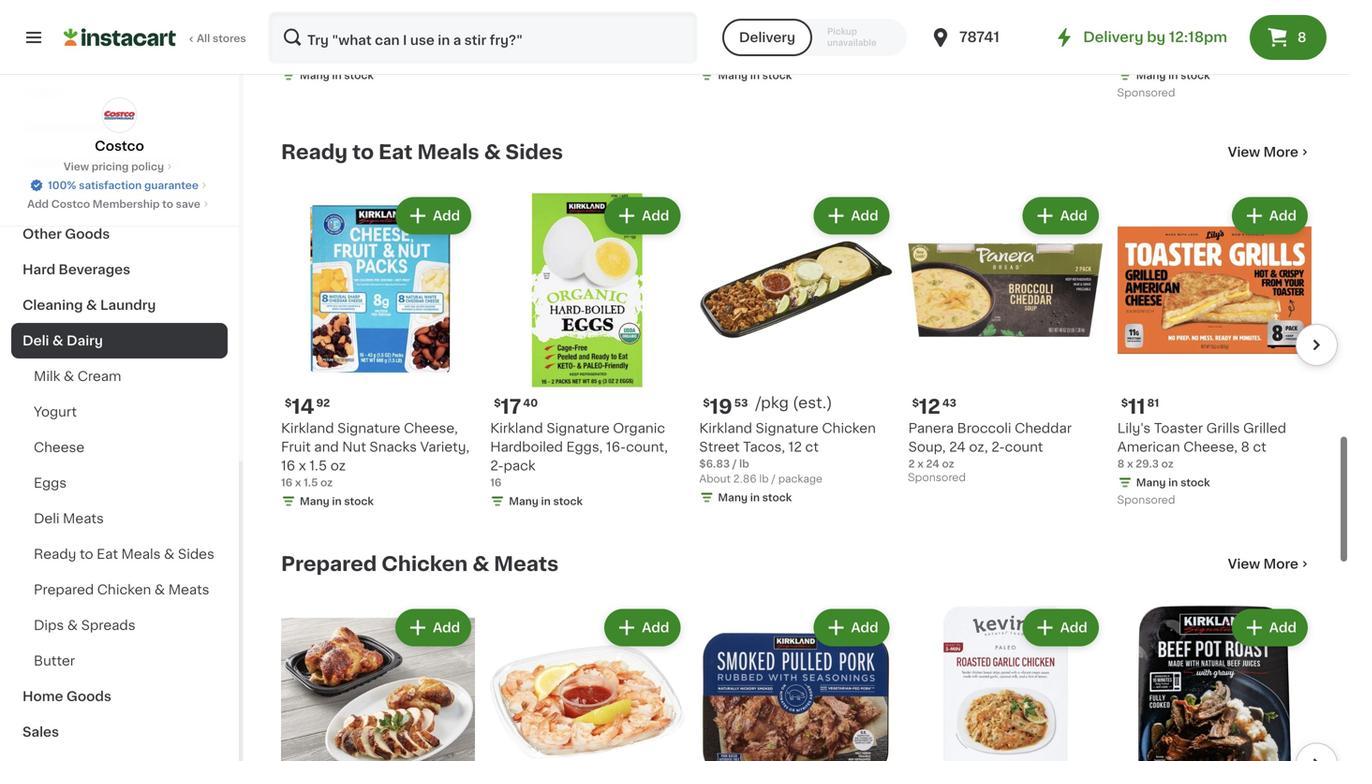 Task type: locate. For each thing, give the bounding box(es) containing it.
$
[[285, 398, 292, 409], [703, 398, 710, 409], [494, 398, 501, 409], [912, 398, 919, 409], [1122, 398, 1129, 409]]

dry right the stores
[[281, 33, 305, 46]]

low for columbus low sodium italian dry salame, 2 x 16 oz
[[1189, 14, 1216, 27]]

2- right 'oz,'
[[992, 441, 1005, 454]]

0 horizontal spatial delivery
[[739, 31, 796, 44]]

1 vertical spatial view
[[64, 162, 89, 172]]

ct
[[806, 441, 819, 454], [1254, 441, 1267, 454]]

count
[[1005, 441, 1044, 454]]

1 ct from the left
[[806, 441, 819, 454]]

1 vertical spatial ready
[[34, 548, 76, 561]]

1 horizontal spatial chicken
[[382, 555, 468, 574]]

1 horizontal spatial italian
[[1273, 14, 1312, 27]]

1 columbus from the left
[[281, 14, 349, 27]]

grills
[[1207, 422, 1240, 435]]

columbus inside columbus low sodium italian dry salame, 2 x 16 oz 2 x 16 oz
[[281, 14, 349, 27]]

item carousel region containing add
[[255, 598, 1338, 762]]

street
[[700, 441, 740, 454]]

delivery for delivery
[[739, 31, 796, 44]]

item carousel region for ready to eat meals & sides
[[255, 186, 1338, 523]]

3 signature from the left
[[547, 422, 610, 435]]

lily's toaster grills grilled american cheese, 8 ct 8 x 29.3 oz
[[1118, 422, 1287, 470]]

stock down kirkland signature organic hardboiled eggs, 16-count, 2-pack 16
[[553, 497, 583, 507]]

delivery for delivery by 12:18pm
[[1084, 30, 1144, 44]]

x
[[502, 14, 509, 27], [499, 33, 506, 43], [375, 33, 382, 46], [819, 33, 827, 46], [1212, 33, 1219, 46], [290, 51, 296, 62], [709, 51, 715, 62], [918, 459, 924, 470], [1127, 459, 1134, 470], [299, 460, 306, 473], [295, 478, 301, 488]]

product group
[[909, 0, 1103, 43], [1118, 0, 1312, 103], [281, 193, 475, 513], [490, 193, 685, 513], [700, 193, 894, 509], [909, 193, 1103, 489], [1118, 193, 1312, 511], [281, 606, 475, 762], [490, 606, 685, 762], [700, 606, 894, 762], [909, 606, 1103, 762], [1118, 606, 1312, 762]]

$ for 19
[[703, 398, 710, 409]]

19
[[710, 397, 733, 417]]

1 sodium from the left
[[382, 14, 432, 27]]

in down the and at the bottom
[[332, 497, 342, 507]]

item carousel region
[[255, 186, 1338, 523], [255, 598, 1338, 762]]

0 vertical spatial 8
[[1298, 31, 1307, 44]]

1 horizontal spatial sodium
[[1219, 14, 1269, 27]]

membership
[[93, 199, 160, 209]]

1 vertical spatial ready to eat meals & sides
[[34, 548, 214, 561]]

add costco membership to save
[[27, 199, 200, 209]]

1 vertical spatial 12
[[789, 441, 802, 454]]

100%
[[48, 180, 76, 191]]

in
[[541, 51, 551, 62], [332, 70, 342, 80], [750, 70, 760, 80], [1169, 70, 1178, 80], [1169, 478, 1178, 488], [750, 493, 760, 503], [332, 497, 342, 507], [541, 497, 551, 507]]

delivery down beretta
[[739, 31, 796, 44]]

2- down hardboiled
[[490, 460, 504, 473]]

$ left 92
[[285, 398, 292, 409]]

italian
[[436, 14, 475, 27], [1273, 14, 1312, 27]]

salame, for columbus low sodium italian dry salame, 2 x 16 oz
[[1145, 33, 1197, 46]]

oz inside panera broccoli cheddar soup, 24 oz, 2-count 2 x 24 oz
[[942, 459, 955, 470]]

signature up nut
[[338, 422, 401, 435]]

1 vertical spatial more
[[1264, 558, 1299, 571]]

0 horizontal spatial dry
[[281, 33, 305, 46]]

many down the and at the bottom
[[300, 497, 330, 507]]

/ up the 2.86
[[733, 459, 737, 470]]

kirkland inside kirkland signature organic hardboiled eggs, 16-count, 2-pack 16
[[490, 422, 543, 435]]

2 $ from the left
[[703, 398, 710, 409]]

0 horizontal spatial signature
[[338, 422, 401, 435]]

dry for columbus low sodium italian dry salame, 2 x 16 oz 2 x 16 oz
[[281, 33, 305, 46]]

8 button
[[1250, 15, 1327, 60]]

many in stock
[[509, 51, 583, 62], [300, 70, 374, 80], [718, 70, 792, 80], [1137, 70, 1211, 80], [1137, 478, 1211, 488], [718, 493, 792, 503], [300, 497, 374, 507], [509, 497, 583, 507]]

0 vertical spatial /
[[733, 459, 737, 470]]

/
[[733, 459, 737, 470], [772, 474, 776, 485]]

dry inside columbus low sodium italian dry salame, 2 x 16 oz 2 x 16 oz
[[281, 33, 305, 46]]

0 horizontal spatial italian
[[436, 14, 475, 27]]

oz inside lily's toaster grills grilled american cheese, 8 ct 8 x 29.3 oz
[[1162, 459, 1174, 470]]

0 vertical spatial deli
[[22, 335, 49, 348]]

$ left the 53
[[703, 398, 710, 409]]

1 horizontal spatial to
[[162, 199, 173, 209]]

kirkland down $ 14 92
[[281, 422, 334, 435]]

deli down the 'eggs'
[[34, 513, 59, 526]]

parma,
[[632, 0, 677, 9]]

2 horizontal spatial chicken
[[822, 422, 876, 435]]

ct down grilled
[[1254, 441, 1267, 454]]

0 horizontal spatial cheese,
[[404, 422, 458, 435]]

stock
[[553, 51, 583, 62], [344, 70, 374, 80], [763, 70, 792, 80], [1181, 70, 1211, 80], [1181, 478, 1211, 488], [763, 493, 792, 503], [344, 497, 374, 507], [553, 497, 583, 507]]

columbus inside columbus low sodium italian dry salame, 2 x 16 oz
[[1118, 14, 1185, 27]]

0 horizontal spatial meals
[[121, 548, 161, 561]]

1 $ from the left
[[285, 398, 292, 409]]

1 vertical spatial eat
[[97, 548, 118, 561]]

cheese, inside kirkland signature cheese, fruit and nut snacks variety, 16 x 1.5 oz 16 x 1.5 oz
[[404, 422, 458, 435]]

0 vertical spatial 2-
[[992, 441, 1005, 454]]

2 ct from the left
[[1254, 441, 1267, 454]]

1 horizontal spatial signature
[[547, 422, 610, 435]]

$ inside $ 14 92
[[285, 398, 292, 409]]

stock down kirkland signature cheese, fruit and nut snacks variety, 16 x 1.5 oz 16 x 1.5 oz
[[344, 497, 374, 507]]

1.5 down fruit
[[304, 478, 318, 488]]

1 horizontal spatial low
[[1189, 14, 1216, 27]]

1 horizontal spatial ready
[[281, 142, 348, 162]]

signature for 14
[[338, 422, 401, 435]]

sodium for columbus low sodium italian dry salame, 2 x 16 oz
[[1219, 14, 1269, 27]]

kirkland inside kirkland signature cheese, fruit and nut snacks variety, 16 x 1.5 oz 16 x 1.5 oz
[[281, 422, 334, 435]]

$ inside $ 17 40
[[494, 398, 501, 409]]

goods up health & personal care
[[65, 121, 110, 134]]

2 more from the top
[[1264, 558, 1299, 571]]

dips & spreads link
[[11, 608, 228, 644]]

in down citterio prosciutto di parma, 2 x 6 oz 2 x 6 oz
[[541, 51, 551, 62]]

0 horizontal spatial eat
[[97, 548, 118, 561]]

organic
[[613, 422, 666, 435]]

2 horizontal spatial signature
[[756, 422, 819, 435]]

x inside lily's toaster grills grilled american cheese, 8 ct 8 x 29.3 oz
[[1127, 459, 1134, 470]]

1 horizontal spatial lb
[[760, 474, 769, 485]]

1 view more from the top
[[1228, 146, 1299, 159]]

2 kirkland from the left
[[700, 422, 753, 435]]

3 kirkland from the left
[[490, 422, 543, 435]]

40
[[523, 398, 538, 409]]

8 inside button
[[1298, 31, 1307, 44]]

$ for 17
[[494, 398, 501, 409]]

kirkland for 17
[[490, 422, 543, 435]]

2 vertical spatial view
[[1228, 558, 1261, 571]]

1 vertical spatial to
[[162, 199, 173, 209]]

/pkg
[[756, 396, 789, 411]]

2 signature from the left
[[756, 422, 819, 435]]

soup,
[[909, 441, 946, 454]]

view for prepared chicken & meats
[[1228, 558, 1261, 571]]

goods for other goods
[[65, 228, 110, 241]]

2 columbus from the left
[[1118, 14, 1185, 27]]

1 vertical spatial view more link
[[1228, 555, 1312, 574]]

dry inside columbus low sodium italian dry salame, 2 x 16 oz
[[1118, 33, 1142, 46]]

low inside columbus low sodium italian dry salame, 2 x 16 oz
[[1189, 14, 1216, 27]]

1 vertical spatial prepared
[[34, 584, 94, 597]]

signature
[[338, 422, 401, 435], [756, 422, 819, 435], [547, 422, 610, 435]]

sodium inside columbus low sodium italian dry salame, 2 x 16 oz 2 x 16 oz
[[382, 14, 432, 27]]

0 vertical spatial sides
[[506, 142, 563, 162]]

1 vertical spatial cheese,
[[1184, 441, 1238, 454]]

salame,
[[308, 33, 360, 46], [1145, 33, 1197, 46]]

$19.53 per package (estimated) element
[[700, 395, 894, 419]]

2- inside kirkland signature organic hardboiled eggs, 16-count, 2-pack 16
[[490, 460, 504, 473]]

2 horizontal spatial meats
[[494, 555, 559, 574]]

2 vertical spatial to
[[80, 548, 93, 561]]

add costco membership to save link
[[27, 197, 212, 212]]

health & personal care link
[[11, 145, 228, 181]]

signature inside kirkland signature cheese, fruit and nut snacks variety, 16 x 1.5 oz 16 x 1.5 oz
[[338, 422, 401, 435]]

2 dry from the left
[[1118, 33, 1142, 46]]

1 vertical spatial 1.5
[[304, 478, 318, 488]]

1 signature from the left
[[338, 422, 401, 435]]

dairy
[[67, 335, 103, 348]]

0 horizontal spatial ready to eat meals & sides link
[[11, 537, 228, 573]]

prosciutto,
[[733, 33, 805, 46]]

goods
[[65, 121, 110, 134], [65, 228, 110, 241], [66, 691, 111, 704]]

0 vertical spatial goods
[[65, 121, 110, 134]]

1 more from the top
[[1264, 146, 1299, 159]]

29.3
[[1136, 459, 1159, 470]]

1 kirkland from the left
[[281, 422, 334, 435]]

kirkland signature cheese, fruit and nut snacks variety, 16 x 1.5 oz 16 x 1.5 oz
[[281, 422, 470, 488]]

many in stock down the and at the bottom
[[300, 497, 374, 507]]

ready
[[281, 142, 348, 162], [34, 548, 76, 561]]

more for prepared chicken & meats
[[1264, 558, 1299, 571]]

pack
[[504, 460, 536, 473]]

2 item carousel region from the top
[[255, 598, 1338, 762]]

costco
[[95, 140, 144, 153], [51, 199, 90, 209]]

1 horizontal spatial salame,
[[1145, 33, 1197, 46]]

1 dry from the left
[[281, 33, 305, 46]]

0 vertical spatial ready to eat meals & sides link
[[281, 141, 563, 163]]

broccoli
[[958, 422, 1012, 435]]

goods right home
[[66, 691, 111, 704]]

eat
[[379, 142, 413, 162], [97, 548, 118, 561]]

1 horizontal spatial delivery
[[1084, 30, 1144, 44]]

1 vertical spatial view more
[[1228, 558, 1299, 571]]

1 vertical spatial chicken
[[382, 555, 468, 574]]

$ 19 53 /pkg (est.)
[[703, 396, 833, 417]]

$ 11 81
[[1122, 397, 1160, 417]]

signature up eggs,
[[547, 422, 610, 435]]

0 horizontal spatial costco
[[51, 199, 90, 209]]

1 horizontal spatial prepared chicken & meats
[[281, 555, 559, 574]]

all stores
[[197, 33, 246, 44]]

1 view more link from the top
[[1228, 143, 1312, 161]]

0 vertical spatial item carousel region
[[255, 186, 1338, 523]]

kirkland up hardboiled
[[490, 422, 543, 435]]

cheese, down grills
[[1184, 441, 1238, 454]]

low
[[352, 14, 379, 27], [1189, 14, 1216, 27]]

2 horizontal spatial to
[[352, 142, 374, 162]]

2 view more link from the top
[[1228, 555, 1312, 574]]

1 vertical spatial sides
[[178, 548, 214, 561]]

columbus
[[281, 14, 349, 27], [1118, 14, 1185, 27]]

24 left 'oz,'
[[950, 441, 966, 454]]

4 $ from the left
[[912, 398, 919, 409]]

1 horizontal spatial cheese,
[[1184, 441, 1238, 454]]

0 vertical spatial view
[[1228, 146, 1261, 159]]

0 vertical spatial chicken
[[822, 422, 876, 435]]

product group containing 12
[[909, 193, 1103, 489]]

2 vertical spatial meats
[[168, 584, 209, 597]]

1 horizontal spatial ct
[[1254, 441, 1267, 454]]

dry left 'by'
[[1118, 33, 1142, 46]]

&
[[484, 142, 501, 162], [71, 157, 82, 170], [86, 299, 97, 312], [52, 335, 63, 348], [64, 370, 74, 383], [164, 548, 175, 561], [473, 555, 489, 574], [155, 584, 165, 597], [67, 620, 78, 633]]

5 $ from the left
[[1122, 398, 1129, 409]]

0 vertical spatial ready to eat meals & sides
[[281, 142, 563, 162]]

0 vertical spatial prepared chicken & meats
[[281, 555, 559, 574]]

costco logo image
[[102, 97, 137, 133]]

and
[[314, 441, 339, 454]]

meals
[[417, 142, 480, 162], [121, 548, 161, 561]]

cheese,
[[404, 422, 458, 435], [1184, 441, 1238, 454]]

$ inside $ 12 43
[[912, 398, 919, 409]]

2 vertical spatial goods
[[66, 691, 111, 704]]

count,
[[626, 441, 668, 454]]

sponsored badge image
[[909, 28, 965, 39], [1118, 88, 1175, 99], [909, 473, 965, 484], [1118, 496, 1175, 507]]

2 horizontal spatial 8
[[1298, 31, 1307, 44]]

2 italian from the left
[[1273, 14, 1312, 27]]

$ for 12
[[912, 398, 919, 409]]

costco up personal
[[95, 140, 144, 153]]

view more for ready to eat meals & sides
[[1228, 146, 1299, 159]]

3 $ from the left
[[494, 398, 501, 409]]

0 horizontal spatial lb
[[740, 459, 750, 470]]

many
[[509, 51, 539, 62], [300, 70, 330, 80], [718, 70, 748, 80], [1137, 70, 1166, 80], [1137, 478, 1166, 488], [718, 493, 748, 503], [300, 497, 330, 507], [509, 497, 539, 507]]

delivery inside button
[[739, 31, 796, 44]]

0 horizontal spatial salame,
[[308, 33, 360, 46]]

0 horizontal spatial columbus
[[281, 14, 349, 27]]

lb right the 2.86
[[760, 474, 769, 485]]

2 horizontal spatial kirkland
[[700, 422, 753, 435]]

0 vertical spatial view more
[[1228, 146, 1299, 159]]

1 item carousel region from the top
[[255, 186, 1338, 523]]

milk
[[34, 370, 60, 383]]

1 vertical spatial 2-
[[490, 460, 504, 473]]

1 vertical spatial 8
[[1241, 441, 1250, 454]]

goods for paper goods
[[65, 121, 110, 134]]

12 inside kirkland signature chicken street tacos, 12 ct $6.83 / lb about 2.86 lb / package
[[789, 441, 802, 454]]

salame, inside columbus low sodium italian dry salame, 2 x 16 oz 2 x 16 oz
[[308, 33, 360, 46]]

0 vertical spatial prepared
[[281, 555, 377, 574]]

sodium inside columbus low sodium italian dry salame, 2 x 16 oz
[[1219, 14, 1269, 27]]

in down the 2.86
[[750, 493, 760, 503]]

kirkland inside kirkland signature chicken street tacos, 12 ct $6.83 / lb about 2.86 lb / package
[[700, 422, 753, 435]]

delivery left 'by'
[[1084, 30, 1144, 44]]

1 vertical spatial goods
[[65, 228, 110, 241]]

$ left 40
[[494, 398, 501, 409]]

1 vertical spatial lb
[[760, 474, 769, 485]]

$6.83
[[700, 459, 730, 470]]

cleaning & laundry link
[[11, 288, 228, 323]]

spreads
[[81, 620, 136, 633]]

$ up panera
[[912, 398, 919, 409]]

1 salame, from the left
[[308, 33, 360, 46]]

2 inside panera broccoli cheddar soup, 24 oz, 2-count 2 x 24 oz
[[909, 459, 915, 470]]

24 down 'antipasto'
[[830, 33, 847, 46]]

2 low from the left
[[1189, 14, 1216, 27]]

lily's
[[1118, 422, 1151, 435]]

1 vertical spatial deli
[[34, 513, 59, 526]]

0 vertical spatial costco
[[95, 140, 144, 153]]

8
[[1298, 31, 1307, 44], [1241, 441, 1250, 454], [1118, 459, 1125, 470]]

low inside columbus low sodium italian dry salame, 2 x 16 oz 2 x 16 oz
[[352, 14, 379, 27]]

1 horizontal spatial dry
[[1118, 33, 1142, 46]]

2 sodium from the left
[[1219, 14, 1269, 27]]

81
[[1148, 398, 1160, 409]]

2 salame, from the left
[[1145, 33, 1197, 46]]

many in stock down the 2.86
[[718, 493, 792, 503]]

goods up beverages at the left top of the page
[[65, 228, 110, 241]]

instacart logo image
[[64, 26, 176, 49]]

to
[[352, 142, 374, 162], [162, 199, 173, 209], [80, 548, 93, 561]]

item carousel region for prepared chicken & meats
[[255, 598, 1338, 762]]

1 horizontal spatial costco
[[95, 140, 144, 153]]

beretta
[[747, 14, 796, 27]]

0 vertical spatial cheese,
[[404, 422, 458, 435]]

2 view more from the top
[[1228, 558, 1299, 571]]

0 horizontal spatial 8
[[1118, 459, 1125, 470]]

guarantee
[[144, 180, 199, 191]]

signature inside kirkland signature organic hardboiled eggs, 16-count, 2-pack 16
[[547, 422, 610, 435]]

12 left 43 on the right bottom of the page
[[919, 397, 941, 417]]

2- inside panera broccoli cheddar soup, 24 oz, 2-count 2 x 24 oz
[[992, 441, 1005, 454]]

add button
[[397, 199, 470, 233], [607, 199, 679, 233], [816, 199, 888, 233], [1025, 199, 1097, 233], [1234, 199, 1307, 233], [397, 611, 470, 645], [607, 611, 679, 645], [816, 611, 888, 645], [1025, 611, 1097, 645], [1234, 611, 1307, 645]]

0 horizontal spatial kirkland
[[281, 422, 334, 435]]

signature down $19.53 per package (estimated) element
[[756, 422, 819, 435]]

$ up lily's
[[1122, 398, 1129, 409]]

deli up milk at the left of the page
[[22, 335, 49, 348]]

eggs,
[[567, 441, 603, 454]]

24 down soup,
[[926, 459, 940, 470]]

0 horizontal spatial sodium
[[382, 14, 432, 27]]

1 horizontal spatial columbus
[[1118, 14, 1185, 27]]

12:18pm
[[1169, 30, 1228, 44]]

with
[[700, 33, 730, 46]]

1 low from the left
[[352, 14, 379, 27]]

many down columbus low sodium italian dry salame, 2 x 16 oz 2 x 16 oz
[[300, 70, 330, 80]]

cheddar
[[1015, 422, 1072, 435]]

costco down 100% on the left
[[51, 199, 90, 209]]

None search field
[[268, 11, 698, 64]]

$ inside $ 19 53 /pkg (est.)
[[703, 398, 710, 409]]

0 horizontal spatial ready to eat meals & sides
[[34, 548, 214, 561]]

italian for columbus low sodium italian dry salame, 2 x 16 oz 2 x 16 oz
[[436, 14, 475, 27]]

salame, inside columbus low sodium italian dry salame, 2 x 16 oz
[[1145, 33, 1197, 46]]

many in stock down 'by'
[[1137, 70, 1211, 80]]

eggs
[[34, 477, 67, 490]]

antipasto
[[799, 14, 863, 27]]

product group containing 19
[[700, 193, 894, 509]]

11
[[1129, 397, 1146, 417]]

stock down 12:18pm
[[1181, 70, 1211, 80]]

chicken
[[822, 422, 876, 435], [382, 555, 468, 574], [97, 584, 151, 597]]

12 right tacos,
[[789, 441, 802, 454]]

many down delivery by 12:18pm
[[1137, 70, 1166, 80]]

lb up the 2.86
[[740, 459, 750, 470]]

cheese, up variety,
[[404, 422, 458, 435]]

1 horizontal spatial prepared chicken & meats link
[[281, 553, 559, 576]]

paper
[[22, 121, 62, 134]]

kirkland up street
[[700, 422, 753, 435]]

2.86
[[734, 474, 757, 485]]

$ 14 92
[[285, 397, 330, 417]]

1 italian from the left
[[436, 14, 475, 27]]

deli inside 'link'
[[22, 335, 49, 348]]

/ left package
[[772, 474, 776, 485]]

0 horizontal spatial meats
[[63, 513, 104, 526]]

1.5 down the and at the bottom
[[310, 460, 327, 473]]

0 horizontal spatial 2-
[[490, 460, 504, 473]]

24
[[830, 33, 847, 46], [717, 51, 731, 62], [950, 441, 966, 454], [926, 459, 940, 470]]

2 vertical spatial chicken
[[97, 584, 151, 597]]

ct up package
[[806, 441, 819, 454]]

stock down columbus low sodium italian dry salame, 2 x 16 oz 2 x 16 oz
[[344, 70, 374, 80]]

more
[[1264, 146, 1299, 159], [1264, 558, 1299, 571]]

italian inside columbus low sodium italian dry salame, 2 x 16 oz
[[1273, 14, 1312, 27]]

item carousel region containing 14
[[255, 186, 1338, 523]]

italian for columbus low sodium italian dry salame, 2 x 16 oz
[[1273, 14, 1312, 27]]

citterio
[[490, 0, 540, 9]]

italian inside columbus low sodium italian dry salame, 2 x 16 oz 2 x 16 oz
[[436, 14, 475, 27]]

1 horizontal spatial meals
[[417, 142, 480, 162]]

2-
[[992, 441, 1005, 454], [490, 460, 504, 473]]

deli for deli & dairy
[[22, 335, 49, 348]]

$ inside $ 11 81
[[1122, 398, 1129, 409]]



Task type: vqa. For each thing, say whether or not it's contained in the screenshot.
100% satisfaction guarantee
yes



Task type: describe. For each thing, give the bounding box(es) containing it.
$ 12 43
[[912, 397, 957, 417]]

home
[[22, 691, 63, 704]]

in down columbus low sodium italian dry salame, 2 x 16 oz 2 x 16 oz
[[332, 70, 342, 80]]

1 vertical spatial meats
[[494, 555, 559, 574]]

0 vertical spatial 12
[[919, 397, 941, 417]]

view for ready to eat meals & sides
[[1228, 146, 1261, 159]]

deli & dairy
[[22, 335, 103, 348]]

personal
[[85, 157, 144, 170]]

paper goods link
[[11, 110, 228, 145]]

columbus for columbus low sodium italian dry salame, 2 x 16 oz
[[1118, 14, 1185, 27]]

variety,
[[420, 441, 470, 454]]

many in stock down 29.3
[[1137, 478, 1211, 488]]

deli for deli meats
[[34, 513, 59, 526]]

stock down citterio prosciutto di parma, 2 x 6 oz 2 x 6 oz
[[553, 51, 583, 62]]

deli meats link
[[11, 501, 228, 537]]

0 vertical spatial meats
[[63, 513, 104, 526]]

all
[[197, 33, 210, 44]]

& inside 'link'
[[52, 335, 63, 348]]

toaster
[[1155, 422, 1204, 435]]

product group containing columbus low sodium italian dry salame, 2 x 16 oz
[[1118, 0, 1312, 103]]

many in stock down the prosciutto,
[[718, 70, 792, 80]]

more for ready to eat meals & sides
[[1264, 146, 1299, 159]]

24 down with
[[717, 51, 731, 62]]

health & personal care
[[22, 157, 180, 170]]

columbus low sodium italian dry salame, 2 x 16 oz 2 x 16 oz
[[281, 14, 475, 62]]

nut
[[342, 441, 366, 454]]

1 horizontal spatial /
[[772, 474, 776, 485]]

17
[[501, 397, 521, 417]]

about
[[700, 474, 731, 485]]

1 horizontal spatial ready to eat meals & sides
[[281, 142, 563, 162]]

butter link
[[11, 644, 228, 679]]

ct inside lily's toaster grills grilled american cheese, 8 ct 8 x 29.3 oz
[[1254, 441, 1267, 454]]

sodium for columbus low sodium italian dry salame, 2 x 16 oz 2 x 16 oz
[[382, 14, 432, 27]]

0 vertical spatial to
[[352, 142, 374, 162]]

hard beverages link
[[11, 252, 228, 288]]

1 horizontal spatial prepared
[[281, 555, 377, 574]]

dry for columbus low sodium italian dry salame, 2 x 16 oz
[[1118, 33, 1142, 46]]

health
[[22, 157, 67, 170]]

all stores link
[[64, 11, 247, 64]]

kirkland signature organic hardboiled eggs, 16-count, 2-pack 16
[[490, 422, 668, 488]]

care
[[147, 157, 180, 170]]

dips & spreads
[[34, 620, 136, 633]]

0 horizontal spatial prepared chicken & meats link
[[11, 573, 228, 608]]

home goods
[[22, 691, 111, 704]]

columbus for columbus low sodium italian dry salame, 2 x 16 oz 2 x 16 oz
[[281, 14, 349, 27]]

paper goods
[[22, 121, 110, 134]]

chicken inside kirkland signature chicken street tacos, 12 ct $6.83 / lb about 2.86 lb / package
[[822, 422, 876, 435]]

many down with
[[718, 70, 748, 80]]

dips
[[34, 620, 64, 633]]

grilled
[[1244, 422, 1287, 435]]

1 horizontal spatial sides
[[506, 142, 563, 162]]

yogurt
[[34, 406, 77, 419]]

in down american
[[1169, 478, 1178, 488]]

eggs link
[[11, 466, 228, 501]]

0 horizontal spatial to
[[80, 548, 93, 561]]

hard
[[22, 263, 55, 276]]

$ for 14
[[285, 398, 292, 409]]

$ for 11
[[1122, 398, 1129, 409]]

0 horizontal spatial ready
[[34, 548, 76, 561]]

fratelli beretta antipasto with prosciutto, 2 x 24 oz 2 x 24 oz
[[700, 14, 865, 62]]

satisfaction
[[79, 180, 142, 191]]

0 horizontal spatial /
[[733, 459, 737, 470]]

many down citterio
[[509, 51, 539, 62]]

tacos,
[[743, 441, 785, 454]]

78741
[[960, 30, 1000, 44]]

signature for 17
[[547, 422, 610, 435]]

Search field
[[270, 13, 696, 62]]

hardboiled
[[490, 441, 563, 454]]

stock down the prosciutto,
[[763, 70, 792, 80]]

many in stock down citterio prosciutto di parma, 2 x 6 oz 2 x 6 oz
[[509, 51, 583, 62]]

many down pack
[[509, 497, 539, 507]]

x inside panera broccoli cheddar soup, 24 oz, 2-count 2 x 24 oz
[[918, 459, 924, 470]]

view pricing policy
[[64, 162, 164, 172]]

43
[[943, 398, 957, 409]]

delivery by 12:18pm link
[[1054, 26, 1228, 49]]

panera
[[909, 422, 954, 435]]

low for columbus low sodium italian dry salame, 2 x 16 oz 2 x 16 oz
[[352, 14, 379, 27]]

view more for prepared chicken & meats
[[1228, 558, 1299, 571]]

oz inside columbus low sodium italian dry salame, 2 x 16 oz
[[1240, 33, 1255, 46]]

cream
[[78, 370, 121, 383]]

liquor
[[22, 85, 66, 98]]

salame, for columbus low sodium italian dry salame, 2 x 16 oz 2 x 16 oz
[[308, 33, 360, 46]]

in down delivery by 12:18pm
[[1169, 70, 1178, 80]]

view more link for ready to eat meals & sides
[[1228, 143, 1312, 161]]

many down the 2.86
[[718, 493, 748, 503]]

16-
[[606, 441, 626, 454]]

cleaning
[[22, 299, 83, 312]]

cheese, inside lily's toaster grills grilled american cheese, 8 ct 8 x 29.3 oz
[[1184, 441, 1238, 454]]

in down the prosciutto,
[[750, 70, 760, 80]]

1 horizontal spatial 8
[[1241, 441, 1250, 454]]

in down kirkland signature organic hardboiled eggs, 16-count, 2-pack 16
[[541, 497, 551, 507]]

butter
[[34, 655, 75, 668]]

kirkland signature chicken street tacos, 12 ct $6.83 / lb about 2.86 lb / package
[[700, 422, 876, 485]]

0 vertical spatial meals
[[417, 142, 480, 162]]

milk & cream link
[[11, 359, 228, 395]]

0 vertical spatial ready
[[281, 142, 348, 162]]

oz,
[[969, 441, 989, 454]]

cheese link
[[11, 430, 228, 466]]

many in stock down columbus low sodium italian dry salame, 2 x 16 oz 2 x 16 oz
[[300, 70, 374, 80]]

package
[[779, 474, 823, 485]]

stores
[[213, 33, 246, 44]]

ct inside kirkland signature chicken street tacos, 12 ct $6.83 / lb about 2.86 lb / package
[[806, 441, 819, 454]]

columbus low sodium italian dry salame, 2 x 16 oz
[[1118, 14, 1312, 46]]

16 inside columbus low sodium italian dry salame, 2 x 16 oz
[[1223, 33, 1237, 46]]

x inside columbus low sodium italian dry salame, 2 x 16 oz
[[1212, 33, 1219, 46]]

service type group
[[722, 19, 907, 56]]

sales link
[[11, 715, 228, 751]]

0 vertical spatial eat
[[379, 142, 413, 162]]

100% satisfaction guarantee button
[[29, 174, 210, 193]]

prosciutto
[[543, 0, 611, 9]]

many down 29.3
[[1137, 478, 1166, 488]]

product group containing 14
[[281, 193, 475, 513]]

delivery button
[[722, 19, 813, 56]]

other goods
[[22, 228, 110, 241]]

other
[[22, 228, 62, 241]]

goods for home goods
[[66, 691, 111, 704]]

view inside view pricing policy link
[[64, 162, 89, 172]]

(est.)
[[793, 396, 833, 411]]

1 vertical spatial 6
[[508, 33, 515, 43]]

costco inside add costco membership to save link
[[51, 199, 90, 209]]

by
[[1147, 30, 1166, 44]]

deli & dairy link
[[11, 323, 228, 359]]

milk & cream
[[34, 370, 121, 383]]

deli meats
[[34, 513, 104, 526]]

1 vertical spatial prepared chicken & meats
[[34, 584, 209, 597]]

liquor link
[[11, 74, 228, 110]]

sales
[[22, 726, 59, 739]]

stock down lily's toaster grills grilled american cheese, 8 ct 8 x 29.3 oz
[[1181, 478, 1211, 488]]

1 vertical spatial meals
[[121, 548, 161, 561]]

product group containing 17
[[490, 193, 685, 513]]

view pricing policy link
[[64, 159, 175, 174]]

53
[[735, 398, 748, 409]]

product group containing 11
[[1118, 193, 1312, 511]]

beverages
[[59, 263, 130, 276]]

2 inside columbus low sodium italian dry salame, 2 x 16 oz
[[1200, 33, 1208, 46]]

panera broccoli cheddar soup, 24 oz, 2-count 2 x 24 oz
[[909, 422, 1072, 470]]

0 horizontal spatial prepared
[[34, 584, 94, 597]]

92
[[316, 398, 330, 409]]

signature inside kirkland signature chicken street tacos, 12 ct $6.83 / lb about 2.86 lb / package
[[756, 422, 819, 435]]

snacks
[[370, 441, 417, 454]]

1 horizontal spatial ready to eat meals & sides link
[[281, 141, 563, 163]]

policy
[[131, 162, 164, 172]]

save
[[176, 199, 200, 209]]

yogurt link
[[11, 395, 228, 430]]

many in stock down pack
[[509, 497, 583, 507]]

0 vertical spatial 1.5
[[310, 460, 327, 473]]

$ 17 40
[[494, 397, 538, 417]]

0 vertical spatial 6
[[513, 14, 521, 27]]

kirkland for 14
[[281, 422, 334, 435]]

1 horizontal spatial meats
[[168, 584, 209, 597]]

16 inside kirkland signature organic hardboiled eggs, 16-count, 2-pack 16
[[490, 478, 502, 488]]

home goods link
[[11, 679, 228, 715]]

view more link for prepared chicken & meats
[[1228, 555, 1312, 574]]

stock down package
[[763, 493, 792, 503]]



